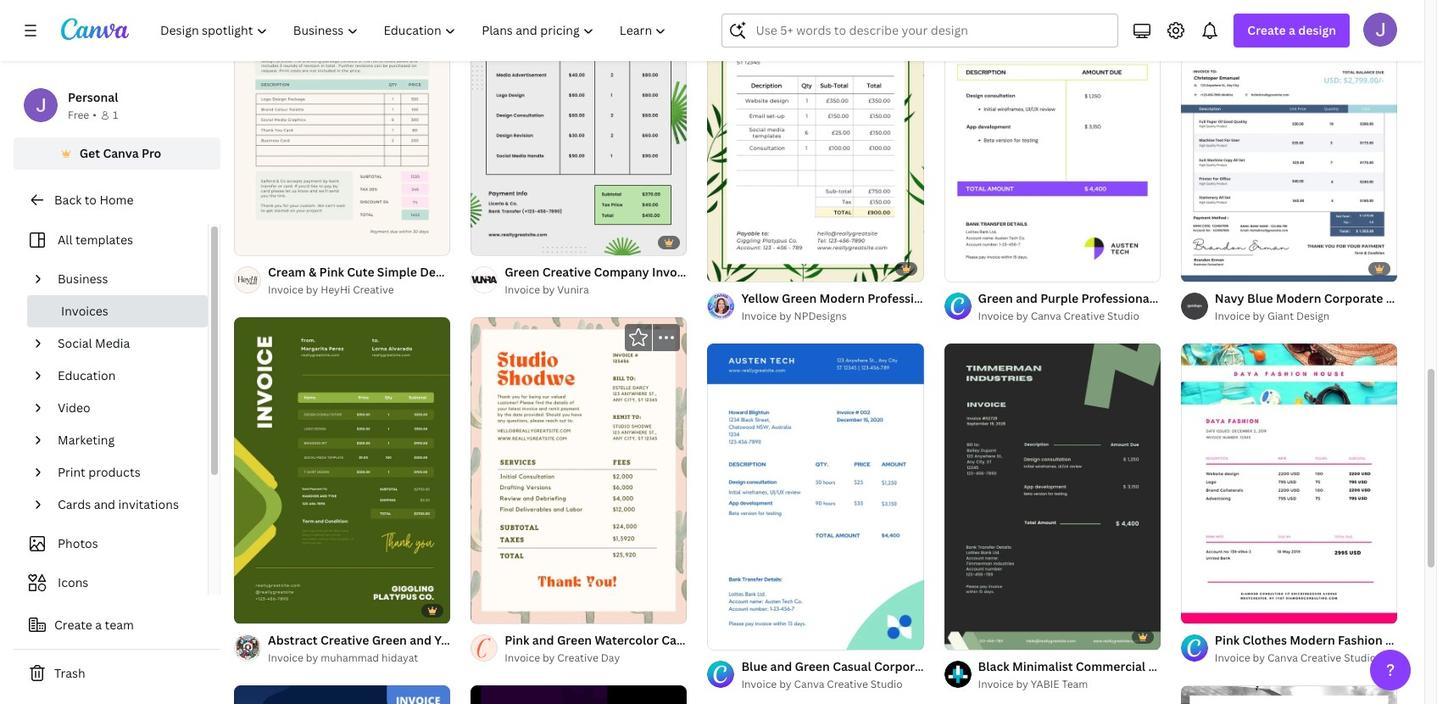Task type: locate. For each thing, give the bounding box(es) containing it.
canva
[[103, 145, 139, 161], [1031, 309, 1062, 323], [1268, 651, 1298, 665], [794, 677, 825, 691]]

cream & pink cute simple designer freelance invoice link
[[268, 263, 576, 282]]

0 horizontal spatial invoice by canva creative studio link
[[742, 676, 924, 693]]

1 vertical spatial create
[[54, 617, 92, 633]]

yabie
[[1031, 677, 1060, 691]]

1 vertical spatial invoice by canva creative studio link
[[1215, 650, 1398, 667]]

1 vertical spatial corporate
[[875, 658, 934, 674]]

pink left clothes on the right bottom of the page
[[1215, 632, 1240, 648]]

1 horizontal spatial studio
[[1108, 309, 1140, 323]]

green up hidayat
[[372, 632, 407, 648]]

a
[[1289, 22, 1296, 38], [95, 617, 102, 633]]

invoice by yabie team link
[[978, 676, 1161, 693]]

pink
[[319, 264, 344, 280], [505, 632, 530, 648], [1215, 632, 1240, 648]]

green inside abstract creative green and yellow invoice invoice by muhammad hidayat
[[372, 632, 407, 648]]

green left casual
[[795, 658, 830, 674]]

1 vertical spatial studio
[[1345, 651, 1377, 665]]

and right cards
[[94, 496, 115, 512]]

1 horizontal spatial a
[[1289, 22, 1296, 38]]

2 vertical spatial studio
[[871, 677, 903, 691]]

studio inside the blue and green casual corporate app development invoice invoice by canva creative studio
[[871, 677, 903, 691]]

2 horizontal spatial invoice by canva creative studio link
[[1215, 650, 1398, 667]]

None search field
[[722, 14, 1119, 47]]

modern up invoice by giant design link
[[1277, 290, 1322, 306]]

blue and green casual corporate app development invoice link
[[742, 657, 1086, 676]]

by inside navy blue modern corporate invoice invoice by giant design
[[1253, 309, 1266, 323]]

and for cards
[[94, 496, 115, 512]]

invoice by canva creative studio link
[[978, 308, 1161, 325], [1215, 650, 1398, 667], [742, 676, 924, 693]]

pink and green watercolor cactus consultancy invoice invoice by creative day
[[505, 632, 822, 665]]

marketing link
[[51, 424, 198, 456]]

1 horizontal spatial invoice by canva creative studio link
[[978, 308, 1161, 325]]

modern for clothes
[[1290, 632, 1336, 648]]

create down icons
[[54, 617, 92, 633]]

modern inside the pink clothes modern fashion invoice l invoice by canva creative studio
[[1290, 632, 1336, 648]]

1 vertical spatial blue
[[742, 658, 768, 674]]

social media
[[58, 335, 130, 351]]

app
[[936, 658, 960, 674]]

business link
[[51, 263, 198, 295]]

navy
[[1215, 290, 1245, 306]]

company
[[594, 264, 649, 280]]

to
[[85, 192, 97, 208]]

create
[[1248, 22, 1286, 38], [54, 617, 92, 633]]

get canva pro
[[79, 145, 161, 161]]

pink and green watercolor cactus consultancy invoice image
[[471, 317, 687, 623]]

creative
[[543, 264, 591, 280], [353, 283, 394, 297], [1064, 309, 1105, 323], [321, 632, 369, 648], [558, 651, 599, 665], [1301, 651, 1342, 665], [827, 677, 868, 691]]

by inside the cream & pink cute simple designer freelance invoice invoice by heyhi creative
[[306, 283, 318, 297]]

pink right yellow
[[505, 632, 530, 648]]

blue up the giant
[[1248, 290, 1274, 306]]

invoice inside invoice by canva creative studio link
[[978, 309, 1014, 323]]

corporate up design
[[1325, 290, 1384, 306]]

pink inside pink and green watercolor cactus consultancy invoice invoice by creative day
[[505, 632, 530, 648]]

0 horizontal spatial blue
[[742, 658, 768, 674]]

0 horizontal spatial studio
[[871, 677, 903, 691]]

0 vertical spatial create
[[1248, 22, 1286, 38]]

a left design
[[1289, 22, 1296, 38]]

modern
[[1277, 290, 1322, 306], [1290, 632, 1336, 648]]

trash
[[54, 665, 85, 681]]

personal
[[68, 89, 118, 105]]

and inside cards and invitations link
[[94, 496, 115, 512]]

blue
[[1248, 290, 1274, 306], [742, 658, 768, 674]]

create a team
[[54, 617, 134, 633]]

green up invoice by vunira 'link'
[[505, 264, 540, 280]]

1
[[113, 108, 118, 122]]

and inside the blue and green casual corporate app development invoice invoice by canva creative studio
[[771, 658, 792, 674]]

by
[[543, 283, 555, 297], [306, 283, 318, 297], [780, 309, 792, 323], [1016, 309, 1029, 323], [1253, 309, 1266, 323], [543, 651, 555, 665], [306, 651, 318, 665], [1253, 651, 1266, 665], [780, 677, 792, 691], [1016, 677, 1029, 691]]

corporate inside the blue and green casual corporate app development invoice invoice by canva creative studio
[[875, 658, 934, 674]]

pink up heyhi
[[319, 264, 344, 280]]

studio
[[1108, 309, 1140, 323], [1345, 651, 1377, 665], [871, 677, 903, 691]]

0 horizontal spatial a
[[95, 617, 102, 633]]

green inside pink and green watercolor cactus consultancy invoice invoice by creative day
[[557, 632, 592, 648]]

0 vertical spatial invoice by canva creative studio link
[[978, 308, 1161, 325]]

2 horizontal spatial pink
[[1215, 632, 1240, 648]]

1 horizontal spatial blue
[[1248, 290, 1274, 306]]

0 vertical spatial corporate
[[1325, 290, 1384, 306]]

and
[[94, 496, 115, 512], [533, 632, 554, 648], [410, 632, 432, 648], [771, 658, 792, 674]]

pink for pink and green watercolor cactus consultancy invoice
[[505, 632, 530, 648]]

create for create a design
[[1248, 22, 1286, 38]]

creative inside the blue and green casual corporate app development invoice invoice by canva creative studio
[[827, 677, 868, 691]]

abstract creative green and yellow invoice invoice by muhammad hidayat
[[268, 632, 517, 665]]

2 horizontal spatial studio
[[1345, 651, 1377, 665]]

0 horizontal spatial corporate
[[875, 658, 934, 674]]

1 horizontal spatial pink
[[505, 632, 530, 648]]

blue down consultancy
[[742, 658, 768, 674]]

commercial
[[1076, 658, 1146, 674]]

blue inside the blue and green casual corporate app development invoice invoice by canva creative studio
[[742, 658, 768, 674]]

designer
[[420, 264, 471, 280]]

green up invoice by creative day link
[[557, 632, 592, 648]]

2 vertical spatial invoice by canva creative studio link
[[742, 676, 924, 693]]

invoice by vunira link
[[505, 282, 687, 299]]

icons link
[[24, 567, 198, 599]]

social
[[58, 335, 92, 351]]

by inside the blue and green casual corporate app development invoice invoice by canva creative studio
[[780, 677, 792, 691]]

by inside black minimalist commercial invoice invoice by yabie team
[[1016, 677, 1029, 691]]

corporate left app
[[875, 658, 934, 674]]

green for abstract creative green and yellow invoice
[[372, 632, 407, 648]]

corporate inside navy blue modern corporate invoice invoice by giant design
[[1325, 290, 1384, 306]]

green creative company invoice image
[[471, 0, 687, 255]]

create inside button
[[54, 617, 92, 633]]

icons
[[58, 574, 88, 590]]

and inside abstract creative green and yellow invoice invoice by muhammad hidayat
[[410, 632, 432, 648]]

pink inside the pink clothes modern fashion invoice l invoice by canva creative studio
[[1215, 632, 1240, 648]]

modern inside navy blue modern corporate invoice invoice by giant design
[[1277, 290, 1322, 306]]

0 vertical spatial modern
[[1277, 290, 1322, 306]]

1 vertical spatial modern
[[1290, 632, 1336, 648]]

home
[[100, 192, 134, 208]]

0 vertical spatial blue
[[1248, 290, 1274, 306]]

pink clothes modern fashion invoice l invoice by canva creative studio
[[1215, 632, 1438, 665]]

0 vertical spatial a
[[1289, 22, 1296, 38]]

green for blue and green casual corporate app development invoice
[[795, 658, 830, 674]]

&
[[309, 264, 317, 280]]

green inside the blue and green casual corporate app development invoice invoice by canva creative studio
[[795, 658, 830, 674]]

1 horizontal spatial create
[[1248, 22, 1286, 38]]

create inside dropdown button
[[1248, 22, 1286, 38]]

and inside pink and green watercolor cactus consultancy invoice invoice by creative day
[[533, 632, 554, 648]]

back
[[54, 192, 82, 208]]

cream & pink cute simple designer freelance invoice image
[[234, 0, 451, 255]]

by inside green creative company invoice invoice by vunira
[[543, 283, 555, 297]]

and up hidayat
[[410, 632, 432, 648]]

corporate
[[1325, 290, 1384, 306], [875, 658, 934, 674]]

green and purple professional gradient app development startup invoice image
[[945, 0, 1161, 282]]

and up invoice by creative day link
[[533, 632, 554, 648]]

and down consultancy
[[771, 658, 792, 674]]

freelance
[[474, 264, 531, 280]]

social media link
[[51, 327, 198, 360]]

0 horizontal spatial create
[[54, 617, 92, 633]]

creative inside green creative company invoice invoice by vunira
[[543, 264, 591, 280]]

all templates link
[[24, 224, 198, 256]]

modern right clothes on the right bottom of the page
[[1290, 632, 1336, 648]]

create left design
[[1248, 22, 1286, 38]]

invitations
[[118, 496, 179, 512]]

a inside button
[[95, 617, 102, 633]]

0 horizontal spatial pink
[[319, 264, 344, 280]]

watercolor
[[595, 632, 659, 648]]

1 horizontal spatial corporate
[[1325, 290, 1384, 306]]

video link
[[51, 392, 198, 424]]

design
[[1297, 309, 1330, 323]]

invoice by creative day link
[[505, 650, 687, 667]]

1 vertical spatial a
[[95, 617, 102, 633]]

0 vertical spatial studio
[[1108, 309, 1140, 323]]

a inside dropdown button
[[1289, 22, 1296, 38]]

modern bold purple and black business invoice image
[[471, 686, 687, 704]]

invoice by canva creative studio link for pink clothes modern fashion invoice l
[[1215, 650, 1398, 667]]

a left team
[[95, 617, 102, 633]]

pink inside the cream & pink cute simple designer freelance invoice invoice by heyhi creative
[[319, 264, 344, 280]]

cards and invitations link
[[51, 489, 198, 521]]

day
[[601, 651, 620, 665]]

light green minimalist full photo invoice image
[[1181, 686, 1398, 704]]



Task type: describe. For each thing, give the bounding box(es) containing it.
simple
[[377, 264, 417, 280]]

trash link
[[14, 657, 221, 690]]

blue and green casual corporate app development invoice invoice by canva creative studio
[[742, 658, 1086, 691]]

black
[[978, 658, 1010, 674]]

blue and green casual corporate app development invoice image
[[708, 344, 924, 650]]

blue professional company invoice image
[[234, 686, 451, 704]]

navy blue modern corporate invoice image
[[1181, 0, 1398, 282]]

cards
[[58, 496, 91, 512]]

cream
[[268, 264, 306, 280]]

green inside green creative company invoice invoice by vunira
[[505, 264, 540, 280]]

invoices
[[61, 303, 108, 319]]

invoice by giant design link
[[1215, 308, 1398, 325]]

navy blue modern corporate invoice invoice by giant design
[[1215, 290, 1429, 323]]

cream & pink cute simple designer freelance invoice invoice by heyhi creative
[[268, 264, 576, 297]]

npdesigns
[[794, 309, 847, 323]]

top level navigation element
[[149, 14, 681, 47]]

black minimalist commercial invoice invoice by yabie team
[[978, 658, 1191, 691]]

photos
[[58, 535, 98, 551]]

casual
[[833, 658, 872, 674]]

free •
[[68, 108, 97, 122]]

development
[[963, 658, 1041, 674]]

green creative company invoice invoice by vunira
[[505, 264, 694, 297]]

get
[[79, 145, 100, 161]]

green creative company invoice link
[[505, 263, 694, 282]]

hidayat
[[382, 651, 418, 665]]

create a design button
[[1234, 14, 1350, 47]]

canva inside the pink clothes modern fashion invoice l invoice by canva creative studio
[[1268, 651, 1298, 665]]

abstract creative green and yellow invoice image
[[234, 318, 451, 623]]

blue inside navy blue modern corporate invoice invoice by giant design
[[1248, 290, 1274, 306]]

clothes
[[1243, 632, 1288, 648]]

vunira
[[558, 283, 589, 297]]

l
[[1431, 632, 1438, 648]]

invoice inside invoice by npdesigns link
[[742, 309, 777, 323]]

black minimalist commercial invoice image
[[945, 344, 1161, 650]]

team
[[1062, 677, 1089, 691]]

navy blue modern corporate invoice link
[[1215, 289, 1429, 308]]

creative inside the pink clothes modern fashion invoice l invoice by canva creative studio
[[1301, 651, 1342, 665]]

by inside the pink clothes modern fashion invoice l invoice by canva creative studio
[[1253, 651, 1266, 665]]

invoice by canva creative studio link for blue and green casual corporate app development invoice
[[742, 676, 924, 693]]

abstract creative green and yellow invoice link
[[268, 631, 517, 650]]

get canva pro button
[[14, 137, 221, 170]]

team
[[105, 617, 134, 633]]

creative inside pink and green watercolor cactus consultancy invoice invoice by creative day
[[558, 651, 599, 665]]

muhammad
[[321, 651, 379, 665]]

invoice by npdesigns
[[742, 309, 847, 323]]

jacob simon image
[[1364, 13, 1398, 47]]

pink and green watercolor cactus consultancy invoice link
[[505, 631, 822, 650]]

by inside pink and green watercolor cactus consultancy invoice invoice by creative day
[[543, 651, 555, 665]]

free
[[68, 108, 89, 122]]

photos link
[[24, 528, 198, 560]]

and for blue
[[771, 658, 792, 674]]

all templates
[[58, 232, 133, 248]]

all
[[58, 232, 73, 248]]

heyhi
[[321, 283, 350, 297]]

invoice by canva creative studio
[[978, 309, 1140, 323]]

marketing
[[58, 432, 115, 448]]

black minimalist commercial invoice link
[[978, 657, 1191, 676]]

•
[[93, 108, 97, 122]]

canva inside button
[[103, 145, 139, 161]]

pink clothes modern fashion invoice l link
[[1215, 631, 1438, 650]]

green for pink and green watercolor cactus consultancy invoice
[[557, 632, 592, 648]]

products
[[88, 464, 140, 480]]

templates
[[75, 232, 133, 248]]

create a design
[[1248, 22, 1337, 38]]

and for pink
[[533, 632, 554, 648]]

canva inside the blue and green casual corporate app development invoice invoice by canva creative studio
[[794, 677, 825, 691]]

education link
[[51, 360, 198, 392]]

consultancy
[[704, 632, 777, 648]]

minimalist
[[1013, 658, 1073, 674]]

print products link
[[51, 456, 198, 489]]

back to home link
[[14, 183, 221, 217]]

video
[[58, 400, 90, 416]]

print
[[58, 464, 86, 480]]

a for design
[[1289, 22, 1296, 38]]

design
[[1299, 22, 1337, 38]]

yellow green modern professional leaf pattern freelance invoice image
[[708, 0, 924, 282]]

back to home
[[54, 192, 134, 208]]

creative inside abstract creative green and yellow invoice invoice by muhammad hidayat
[[321, 632, 369, 648]]

cute
[[347, 264, 375, 280]]

a for team
[[95, 617, 102, 633]]

invoice by npdesigns link
[[742, 308, 924, 325]]

invoice by muhammad hidayat link
[[268, 650, 451, 667]]

yellow
[[435, 632, 472, 648]]

abstract
[[268, 632, 318, 648]]

business
[[58, 271, 108, 287]]

cards and invitations
[[58, 496, 179, 512]]

fashion
[[1338, 632, 1383, 648]]

media
[[95, 335, 130, 351]]

studio inside the pink clothes modern fashion invoice l invoice by canva creative studio
[[1345, 651, 1377, 665]]

pink clothes modern fashion invoice letterhead image
[[1181, 344, 1398, 624]]

Search search field
[[756, 14, 1108, 47]]

pink for pink clothes modern fashion invoice l
[[1215, 632, 1240, 648]]

create a team button
[[14, 608, 221, 642]]

by inside abstract creative green and yellow invoice invoice by muhammad hidayat
[[306, 651, 318, 665]]

print products
[[58, 464, 140, 480]]

create for create a team
[[54, 617, 92, 633]]

creative inside the cream & pink cute simple designer freelance invoice invoice by heyhi creative
[[353, 283, 394, 297]]

giant
[[1268, 309, 1294, 323]]

invoice by heyhi creative link
[[268, 282, 451, 299]]

modern for blue
[[1277, 290, 1322, 306]]



Task type: vqa. For each thing, say whether or not it's contained in the screenshot.
navy
yes



